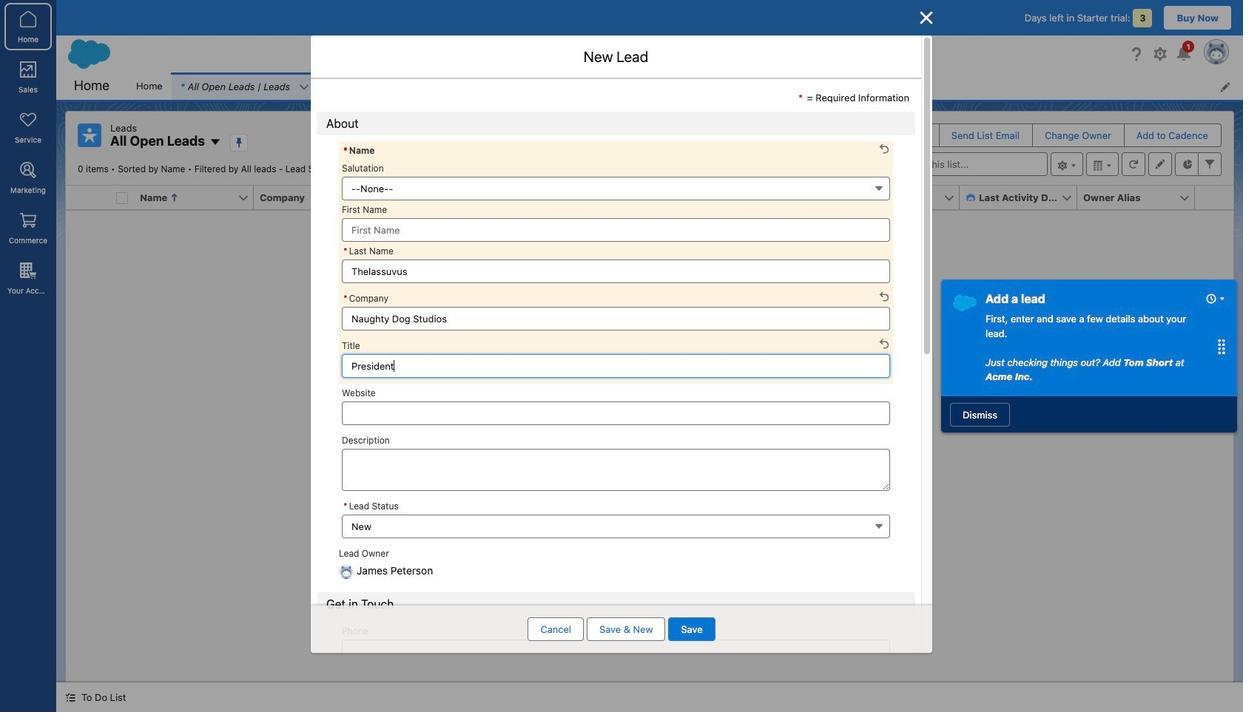 Task type: vqa. For each thing, say whether or not it's contained in the screenshot.
status within All Open Leads|Leads|List View element
yes



Task type: describe. For each thing, give the bounding box(es) containing it.
text default image inside the last activity date element
[[966, 193, 976, 203]]

action element
[[1195, 186, 1234, 210]]

action image
[[1195, 186, 1234, 209]]

inverse image
[[918, 9, 936, 27]]

item number image
[[66, 186, 110, 209]]

created date element
[[842, 186, 969, 210]]

status inside all open leads|leads|list view element
[[424, 345, 876, 523]]

phone element
[[489, 186, 616, 210]]

list view controls image
[[1051, 152, 1084, 176]]

Lead Status - Current Selection: New button
[[342, 515, 890, 538]]

item number element
[[66, 186, 110, 210]]

last activity date element
[[960, 186, 1086, 210]]

all open leads|leads|list view element
[[65, 111, 1235, 683]]

Salutation - Current Selection: --None-- button
[[342, 177, 890, 200]]

select list display image
[[1086, 152, 1119, 176]]

owner alias element
[[1078, 186, 1204, 210]]

all open leads status
[[78, 164, 344, 175]]



Task type: locate. For each thing, give the bounding box(es) containing it.
status
[[424, 345, 876, 523]]

cell
[[110, 186, 134, 210]]

None text field
[[342, 402, 890, 425]]

list
[[127, 73, 1243, 100]]

Search All Open Leads list view. search field
[[870, 152, 1048, 176]]

1 vertical spatial text default image
[[65, 693, 75, 703]]

text default image
[[966, 193, 976, 203], [65, 693, 75, 703]]

lead status element
[[725, 186, 851, 210]]

company element
[[254, 186, 380, 210]]

cell inside all open leads|leads|list view element
[[110, 186, 134, 210]]

0 vertical spatial text default image
[[966, 193, 976, 203]]

None text field
[[342, 307, 890, 330], [342, 354, 890, 378], [342, 449, 890, 491], [342, 641, 890, 664], [342, 307, 890, 330], [342, 354, 890, 378], [342, 449, 890, 491], [342, 641, 890, 664]]

0 horizontal spatial text default image
[[65, 693, 75, 703]]

email element
[[607, 186, 733, 210]]

First Name text field
[[342, 218, 890, 242]]

name element
[[134, 186, 263, 210]]

Last Name text field
[[342, 259, 890, 283]]

1 horizontal spatial text default image
[[966, 193, 976, 203]]

text default image
[[316, 81, 326, 92]]

list item
[[172, 73, 333, 100]]

state/province element
[[372, 186, 498, 210]]



